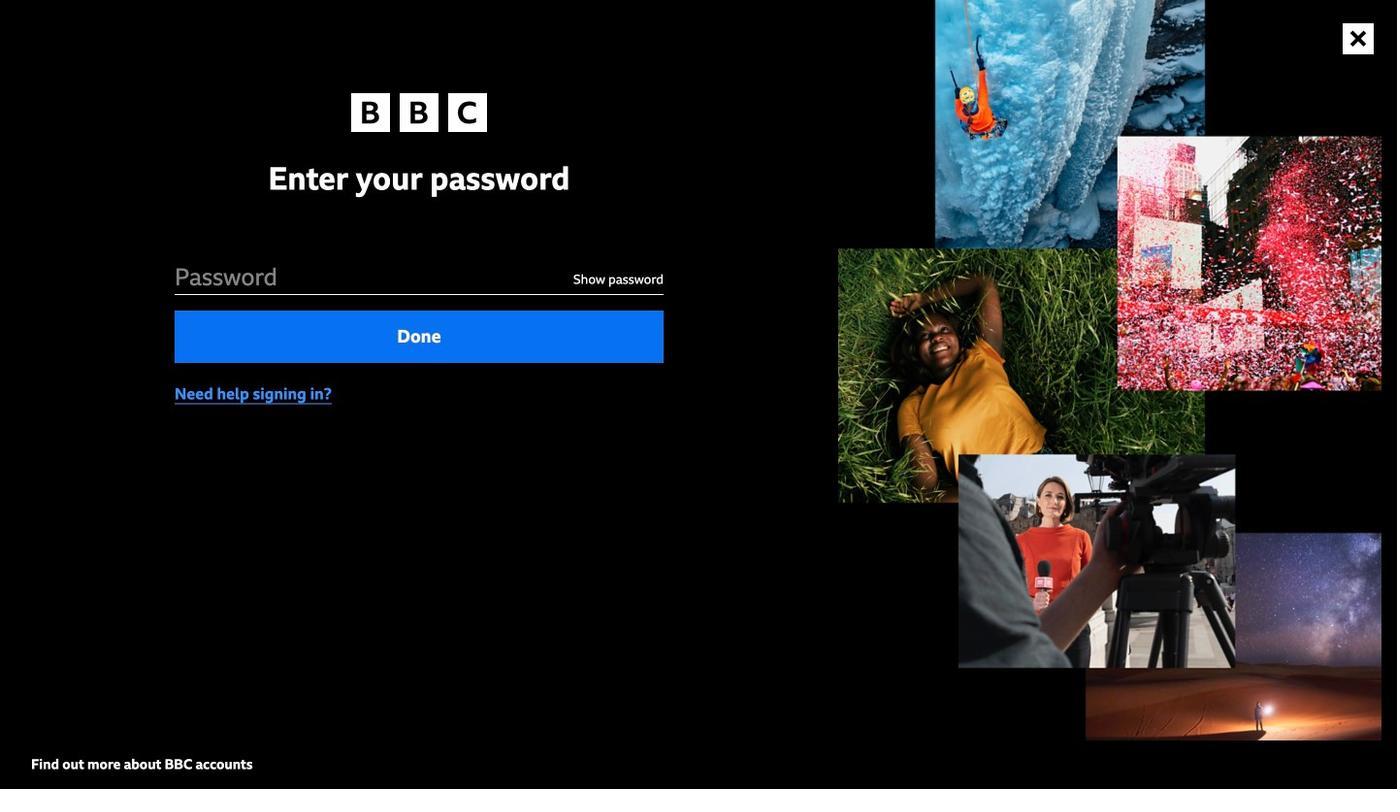 Task type: locate. For each thing, give the bounding box(es) containing it.
None password field
[[175, 243, 562, 294]]

go to the bbc homepage image
[[351, 93, 487, 132]]



